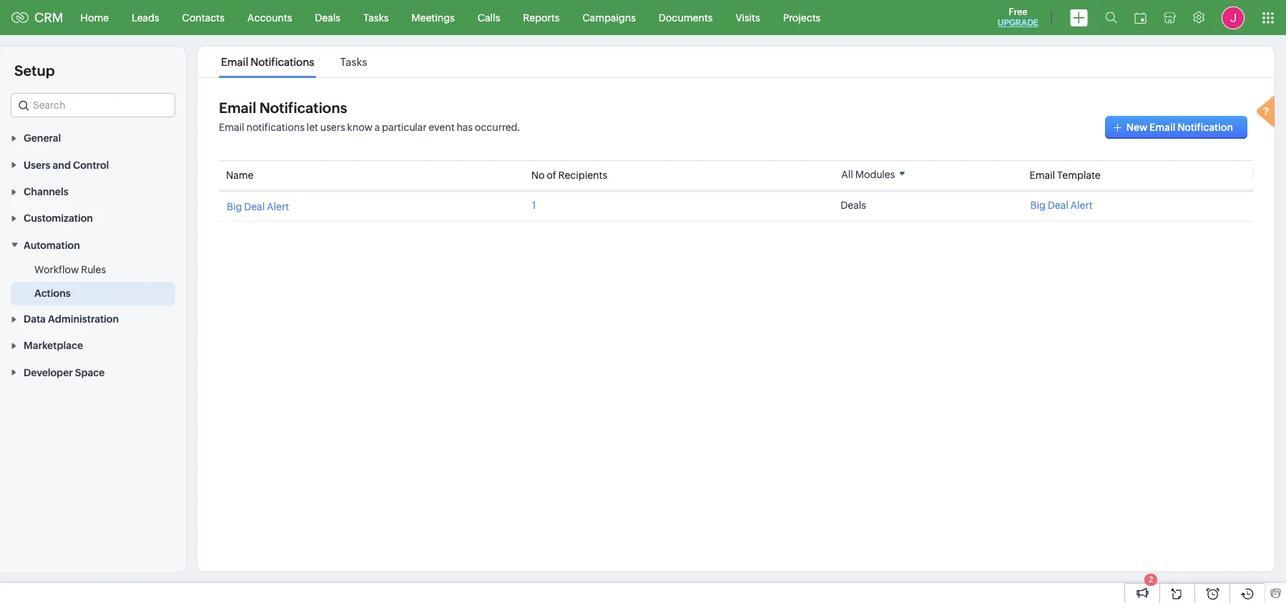 Task type: describe. For each thing, give the bounding box(es) containing it.
data
[[24, 313, 46, 325]]

email notifications new email notification
[[219, 99, 1234, 133]]

users
[[320, 122, 345, 133]]

leads link
[[120, 0, 171, 35]]

marketplace
[[24, 340, 83, 352]]

1 horizontal spatial big deal alert
[[1031, 200, 1093, 211]]

email right new
[[1150, 122, 1176, 133]]

workflow
[[34, 264, 79, 275]]

automation button
[[0, 231, 186, 258]]

visits link
[[724, 0, 772, 35]]

administration
[[48, 313, 119, 325]]

documents
[[659, 12, 713, 23]]

recipients
[[558, 170, 608, 181]]

0 vertical spatial tasks link
[[352, 0, 400, 35]]

notifications for email notifications new email notification
[[260, 99, 347, 116]]

a
[[375, 122, 380, 133]]

home
[[81, 12, 109, 23]]

space
[[75, 367, 105, 378]]

search element
[[1097, 0, 1126, 35]]

documents link
[[647, 0, 724, 35]]

users and control
[[24, 159, 109, 171]]

control
[[73, 159, 109, 171]]

marketplace button
[[0, 332, 186, 359]]

0 horizontal spatial big deal alert
[[227, 201, 289, 213]]

automation region
[[0, 258, 186, 305]]

Search text field
[[11, 94, 175, 117]]

developer
[[24, 367, 73, 378]]

developer space
[[24, 367, 105, 378]]

list containing email notifications
[[208, 47, 380, 77]]

create menu element
[[1062, 0, 1097, 35]]

crm
[[34, 10, 63, 25]]

All Modules field
[[837, 167, 911, 181]]

0 horizontal spatial big deal alert link
[[227, 201, 289, 213]]

modules
[[855, 169, 895, 180]]

meetings link
[[400, 0, 466, 35]]

notifications
[[246, 122, 305, 133]]

projects
[[783, 12, 821, 23]]

1 link
[[532, 200, 536, 211]]

campaigns link
[[571, 0, 647, 35]]

name
[[226, 170, 254, 181]]

of
[[547, 170, 556, 181]]

0 vertical spatial tasks
[[363, 12, 389, 23]]

notifications for email notifications
[[251, 56, 314, 68]]

channels
[[24, 186, 68, 198]]

email template
[[1030, 170, 1101, 181]]

reports
[[523, 12, 560, 23]]

projects link
[[772, 0, 832, 35]]

notification
[[1178, 122, 1234, 133]]

rules
[[81, 264, 106, 275]]

event
[[429, 122, 455, 133]]

users and control button
[[0, 151, 186, 178]]

general
[[24, 133, 61, 144]]



Task type: vqa. For each thing, say whether or not it's contained in the screenshot.
1st 100% from right
no



Task type: locate. For each thing, give the bounding box(es) containing it.
1 vertical spatial notifications
[[260, 99, 347, 116]]

calls
[[478, 12, 500, 23]]

data administration button
[[0, 305, 186, 332]]

email for email notifications new email notification
[[219, 99, 256, 116]]

reports link
[[512, 0, 571, 35]]

workflow rules
[[34, 264, 106, 275]]

big
[[1031, 200, 1046, 211], [227, 201, 242, 213]]

new email notification button
[[1105, 116, 1248, 139]]

accounts
[[247, 12, 292, 23]]

accounts link
[[236, 0, 304, 35]]

occurred.
[[475, 122, 520, 133]]

deal down name at left
[[244, 201, 265, 213]]

1 vertical spatial tasks
[[340, 56, 367, 68]]

meetings
[[412, 12, 455, 23]]

and
[[53, 159, 71, 171]]

particular
[[382, 122, 427, 133]]

general button
[[0, 124, 186, 151]]

0 horizontal spatial big
[[227, 201, 242, 213]]

notifications up let
[[260, 99, 347, 116]]

email for email notifications
[[221, 56, 248, 68]]

email down contacts
[[221, 56, 248, 68]]

tasks
[[363, 12, 389, 23], [340, 56, 367, 68]]

users
[[24, 159, 50, 171]]

deals right accounts link
[[315, 12, 341, 23]]

let
[[307, 122, 318, 133]]

free
[[1009, 6, 1028, 17]]

1 horizontal spatial deals
[[841, 200, 866, 211]]

calls link
[[466, 0, 512, 35]]

0 horizontal spatial deal
[[244, 201, 265, 213]]

1 horizontal spatial big
[[1031, 200, 1046, 211]]

all
[[842, 169, 853, 180]]

0 horizontal spatial alert
[[267, 201, 289, 213]]

None field
[[11, 93, 175, 117]]

0 vertical spatial deals
[[315, 12, 341, 23]]

no of recipients
[[531, 170, 608, 181]]

big deal alert link down name at left
[[227, 201, 289, 213]]

data administration
[[24, 313, 119, 325]]

campaigns
[[583, 12, 636, 23]]

tasks link down deals link
[[338, 56, 369, 68]]

tasks link
[[352, 0, 400, 35], [338, 56, 369, 68]]

tasks right deals link
[[363, 12, 389, 23]]

big deal alert link down "template"
[[1031, 200, 1246, 211]]

email
[[221, 56, 248, 68], [219, 99, 256, 116], [219, 122, 244, 133], [1150, 122, 1176, 133], [1030, 170, 1055, 181]]

customization button
[[0, 205, 186, 231]]

email up notifications
[[219, 99, 256, 116]]

upgrade
[[998, 18, 1039, 28]]

template
[[1057, 170, 1101, 181]]

customization
[[24, 213, 93, 224]]

home link
[[69, 0, 120, 35]]

calendar image
[[1135, 12, 1147, 23]]

developer space button
[[0, 359, 186, 385]]

big down 'email template'
[[1031, 200, 1046, 211]]

actions link
[[34, 286, 71, 300]]

tasks down deals link
[[340, 56, 367, 68]]

0 horizontal spatial deals
[[315, 12, 341, 23]]

notifications down accounts link
[[251, 56, 314, 68]]

0 vertical spatial notifications
[[251, 56, 314, 68]]

all modules
[[842, 169, 895, 180]]

email for email notifications let users know a particular event has occurred.
[[219, 122, 244, 133]]

big deal alert down 'email template'
[[1031, 200, 1093, 211]]

email for email template
[[1030, 170, 1055, 181]]

deal
[[1048, 200, 1069, 211], [244, 201, 265, 213]]

1 vertical spatial tasks link
[[338, 56, 369, 68]]

big down name at left
[[227, 201, 242, 213]]

list
[[208, 47, 380, 77]]

actions
[[34, 287, 71, 299]]

has
[[457, 122, 473, 133]]

notifications
[[251, 56, 314, 68], [260, 99, 347, 116]]

email notifications link
[[219, 56, 317, 68]]

email left notifications
[[219, 122, 244, 133]]

deal down 'email template'
[[1048, 200, 1069, 211]]

1 horizontal spatial big deal alert link
[[1031, 200, 1246, 211]]

1 horizontal spatial alert
[[1071, 200, 1093, 211]]

crm link
[[11, 10, 63, 25]]

alert
[[1071, 200, 1093, 211], [267, 201, 289, 213]]

profile image
[[1222, 6, 1245, 29]]

big deal alert down name at left
[[227, 201, 289, 213]]

1 vertical spatial deals
[[841, 200, 866, 211]]

no
[[531, 170, 545, 181]]

free upgrade
[[998, 6, 1039, 28]]

deals down all
[[841, 200, 866, 211]]

email notifications
[[221, 56, 314, 68]]

1 horizontal spatial deal
[[1048, 200, 1069, 211]]

contacts link
[[171, 0, 236, 35]]

automation
[[24, 239, 80, 251]]

email left "template"
[[1030, 170, 1055, 181]]

visits
[[736, 12, 760, 23]]

contacts
[[182, 12, 225, 23]]

leads
[[132, 12, 159, 23]]

big deal alert link
[[1031, 200, 1246, 211], [227, 201, 289, 213]]

channels button
[[0, 178, 186, 205]]

email notifications let users know a particular event has occurred.
[[219, 122, 520, 133]]

2
[[1149, 575, 1153, 584]]

know
[[347, 122, 373, 133]]

notifications inside list
[[251, 56, 314, 68]]

big deal alert
[[1031, 200, 1093, 211], [227, 201, 289, 213]]

search image
[[1105, 11, 1118, 24]]

deals
[[315, 12, 341, 23], [841, 200, 866, 211]]

1
[[532, 200, 536, 211]]

deals link
[[304, 0, 352, 35]]

profile element
[[1213, 0, 1254, 35]]

notifications inside email notifications new email notification
[[260, 99, 347, 116]]

workflow rules link
[[34, 262, 106, 277]]

setup
[[14, 62, 55, 79]]

tasks link left meetings
[[352, 0, 400, 35]]

new
[[1127, 122, 1148, 133]]

create menu image
[[1070, 9, 1088, 26]]



